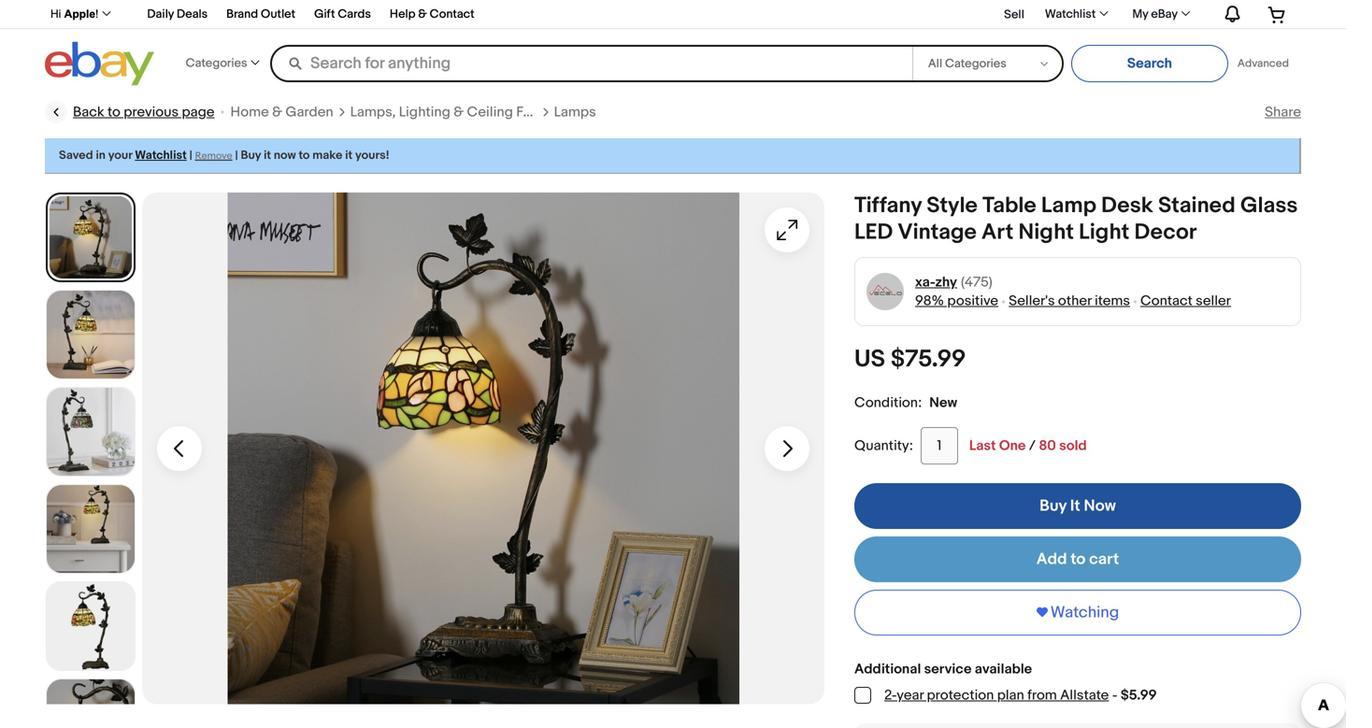 Task type: describe. For each thing, give the bounding box(es) containing it.
-
[[1112, 687, 1118, 704]]

xa zhy image
[[866, 273, 904, 311]]

allstate
[[1060, 687, 1109, 704]]

lamps, lighting & ceiling fans link
[[350, 103, 545, 122]]

quantity:
[[854, 438, 913, 454]]

picture 1 of 10 image
[[48, 195, 134, 281]]

add to cart link
[[854, 537, 1301, 583]]

apple
[[64, 7, 95, 20]]

$5.99
[[1121, 687, 1157, 704]]

page
[[182, 104, 215, 121]]

& for home
[[272, 104, 282, 121]]

to for add
[[1071, 550, 1086, 569]]

gift cards link
[[314, 4, 371, 26]]

daily deals
[[147, 7, 208, 21]]

sold
[[1059, 438, 1087, 454]]

to for back
[[108, 104, 120, 121]]

advanced
[[1238, 57, 1289, 70]]

sell link
[[996, 7, 1033, 22]]

additional
[[854, 661, 921, 678]]

home & garden link
[[230, 103, 333, 122]]

lamps link
[[554, 103, 596, 122]]

2-year protection plan from allstate - $5.99
[[884, 687, 1157, 704]]

now
[[1084, 497, 1116, 516]]

ceiling
[[467, 104, 513, 121]]

fans
[[516, 104, 545, 121]]

ebay
[[1151, 7, 1178, 21]]

protection
[[927, 687, 994, 704]]

additional service available
[[854, 661, 1032, 678]]

tiffany style table lamp desk stained glass led vintage art night light decor - picture 1 of 10 image
[[142, 193, 824, 704]]

home & garden
[[230, 104, 333, 121]]

98% positive
[[915, 293, 998, 310]]

hi
[[50, 7, 61, 20]]

brand outlet
[[226, 7, 295, 21]]

!
[[95, 7, 98, 20]]

us $75.99
[[854, 345, 966, 374]]

condition: new
[[854, 395, 957, 411]]

art
[[982, 219, 1014, 246]]

picture 4 of 10 image
[[47, 485, 135, 573]]

(475)
[[961, 274, 993, 291]]

garden
[[285, 104, 333, 121]]

it
[[1070, 497, 1080, 516]]

in
[[96, 148, 106, 163]]

us
[[854, 345, 885, 374]]

saved
[[59, 148, 93, 163]]

advanced link
[[1228, 45, 1298, 82]]

sell
[[1004, 7, 1024, 22]]

desk
[[1101, 193, 1153, 219]]

gift
[[314, 7, 335, 21]]

condition:
[[854, 395, 922, 411]]

my ebay link
[[1122, 3, 1198, 26]]

watching
[[1050, 603, 1119, 623]]

my ebay
[[1132, 7, 1178, 21]]

year
[[897, 687, 924, 704]]

xa-zhy (475)
[[915, 274, 993, 291]]

contact inside account navigation
[[430, 7, 474, 21]]

remove button
[[195, 148, 232, 163]]

2 | from the left
[[235, 148, 238, 163]]

glass
[[1240, 193, 1298, 219]]

$75.99
[[891, 345, 966, 374]]

now
[[274, 148, 296, 163]]

last one / 80 sold
[[969, 438, 1087, 454]]

lamps,
[[350, 104, 396, 121]]

positive
[[947, 293, 998, 310]]

contact seller link
[[1140, 293, 1231, 310]]

Quantity: text field
[[921, 427, 958, 465]]

categories button
[[186, 43, 259, 84]]

lamps
[[554, 104, 596, 121]]

share button
[[1265, 104, 1301, 121]]

new
[[929, 395, 957, 411]]

yours!
[[355, 148, 389, 163]]

seller's
[[1009, 293, 1055, 310]]

80
[[1039, 438, 1056, 454]]

remove
[[195, 150, 232, 162]]

0 horizontal spatial watchlist link
[[135, 148, 187, 163]]

add
[[1036, 550, 1067, 569]]

your shopping cart image
[[1267, 4, 1288, 23]]



Task type: vqa. For each thing, say whether or not it's contained in the screenshot.
Lightning
no



Task type: locate. For each thing, give the bounding box(es) containing it.
& left ceiling
[[454, 104, 464, 121]]

banner
[[40, 0, 1301, 91]]

help
[[390, 7, 416, 21]]

& inside the home & garden link
[[272, 104, 282, 121]]

& right help
[[418, 7, 427, 21]]

picture 3 of 10 image
[[47, 388, 135, 476]]

to right back
[[108, 104, 120, 121]]

1 horizontal spatial buy
[[1040, 497, 1067, 516]]

98%
[[915, 293, 944, 310]]

seller's other items link
[[1009, 293, 1130, 310]]

light
[[1079, 219, 1129, 246]]

plan
[[997, 687, 1024, 704]]

outlet
[[261, 7, 295, 21]]

style
[[927, 193, 978, 219]]

& for help
[[418, 7, 427, 21]]

1 horizontal spatial &
[[418, 7, 427, 21]]

2 horizontal spatial &
[[454, 104, 464, 121]]

0 vertical spatial to
[[108, 104, 120, 121]]

make
[[312, 148, 342, 163]]

items
[[1095, 293, 1130, 310]]

share
[[1265, 104, 1301, 121]]

watchlist link right your
[[135, 148, 187, 163]]

1 vertical spatial buy
[[1040, 497, 1067, 516]]

|
[[189, 148, 192, 163], [235, 148, 238, 163]]

account navigation
[[40, 0, 1301, 29]]

2 it from the left
[[345, 148, 353, 163]]

service
[[924, 661, 972, 678]]

buy
[[241, 148, 261, 163], [1040, 497, 1067, 516]]

lamps, lighting & ceiling fans lamps
[[350, 104, 596, 121]]

gift cards
[[314, 7, 371, 21]]

seller
[[1196, 293, 1231, 310]]

0 horizontal spatial &
[[272, 104, 282, 121]]

daily
[[147, 7, 174, 21]]

other
[[1058, 293, 1092, 310]]

table
[[982, 193, 1036, 219]]

help & contact
[[390, 7, 474, 21]]

watchlist link
[[1035, 3, 1116, 26], [135, 148, 187, 163]]

buy left now
[[241, 148, 261, 163]]

watchlist link right sell link
[[1035, 3, 1116, 26]]

& right home
[[272, 104, 282, 121]]

one
[[999, 438, 1026, 454]]

it
[[264, 148, 271, 163], [345, 148, 353, 163]]

2 vertical spatial to
[[1071, 550, 1086, 569]]

contact seller
[[1140, 293, 1231, 310]]

1 horizontal spatial watchlist link
[[1035, 3, 1116, 26]]

saved in your watchlist | remove | buy it now to make it yours!
[[59, 148, 389, 163]]

from
[[1027, 687, 1057, 704]]

buy left it at the right bottom of page
[[1040, 497, 1067, 516]]

0 vertical spatial watchlist link
[[1035, 3, 1116, 26]]

to left cart
[[1071, 550, 1086, 569]]

watching button
[[854, 590, 1301, 636]]

0 horizontal spatial |
[[189, 148, 192, 163]]

contact right help
[[430, 7, 474, 21]]

1 horizontal spatial contact
[[1140, 293, 1193, 310]]

2-
[[884, 687, 897, 704]]

tiffany style table lamp desk stained glass led vintage art night light decor
[[854, 193, 1298, 246]]

it right make
[[345, 148, 353, 163]]

1 | from the left
[[189, 148, 192, 163]]

daily deals link
[[147, 4, 208, 26]]

&
[[418, 7, 427, 21], [272, 104, 282, 121], [454, 104, 464, 121]]

brand
[[226, 7, 258, 21]]

picture 2 of 10 image
[[47, 291, 135, 379]]

Search for anything text field
[[273, 47, 908, 80]]

stained
[[1158, 193, 1236, 219]]

1 horizontal spatial |
[[235, 148, 238, 163]]

1 vertical spatial to
[[299, 148, 310, 163]]

buy it now
[[1040, 497, 1116, 516]]

cart
[[1089, 550, 1119, 569]]

1 vertical spatial watchlist link
[[135, 148, 187, 163]]

previous
[[124, 104, 179, 121]]

0 vertical spatial buy
[[241, 148, 261, 163]]

1 horizontal spatial it
[[345, 148, 353, 163]]

lighting
[[399, 104, 450, 121]]

it left now
[[264, 148, 271, 163]]

1 vertical spatial contact
[[1140, 293, 1193, 310]]

| left remove button
[[189, 148, 192, 163]]

deals
[[177, 7, 208, 21]]

vintage
[[898, 219, 977, 246]]

picture 5 of 10 image
[[47, 582, 135, 670]]

0 horizontal spatial contact
[[430, 7, 474, 21]]

back to previous page link
[[45, 101, 215, 123]]

to
[[108, 104, 120, 121], [299, 148, 310, 163], [1071, 550, 1086, 569]]

contact left seller
[[1140, 293, 1193, 310]]

98% positive link
[[915, 293, 998, 310]]

cards
[[338, 7, 371, 21]]

0 vertical spatial contact
[[430, 7, 474, 21]]

your
[[108, 148, 132, 163]]

1 it from the left
[[264, 148, 271, 163]]

/
[[1029, 438, 1036, 454]]

watchlist right your
[[135, 148, 187, 163]]

| right remove button
[[235, 148, 238, 163]]

to right now
[[299, 148, 310, 163]]

0 horizontal spatial buy
[[241, 148, 261, 163]]

1 horizontal spatial to
[[299, 148, 310, 163]]

hi apple !
[[50, 7, 98, 20]]

categories
[[186, 56, 247, 71]]

2 horizontal spatial to
[[1071, 550, 1086, 569]]

1 vertical spatial watchlist
[[135, 148, 187, 163]]

my
[[1132, 7, 1148, 21]]

night
[[1018, 219, 1074, 246]]

back
[[73, 104, 104, 121]]

add to cart
[[1036, 550, 1119, 569]]

decor
[[1134, 219, 1197, 246]]

& inside the help & contact link
[[418, 7, 427, 21]]

watchlist inside account navigation
[[1045, 7, 1096, 21]]

0 horizontal spatial watchlist
[[135, 148, 187, 163]]

watchlist right sell link
[[1045, 7, 1096, 21]]

home
[[230, 104, 269, 121]]

xa-
[[915, 274, 935, 291]]

0 vertical spatial watchlist
[[1045, 7, 1096, 21]]

back to previous page
[[73, 104, 215, 121]]

xa-zhy link
[[915, 273, 957, 292]]

brand outlet link
[[226, 4, 295, 26]]

0 horizontal spatial to
[[108, 104, 120, 121]]

led
[[854, 219, 893, 246]]

lamp
[[1041, 193, 1096, 219]]

None submit
[[1071, 45, 1228, 82]]

last
[[969, 438, 996, 454]]

ebay home image
[[45, 41, 154, 86]]

0 horizontal spatial it
[[264, 148, 271, 163]]

buy it now link
[[854, 483, 1301, 529]]

1 horizontal spatial watchlist
[[1045, 7, 1096, 21]]

watchlist
[[1045, 7, 1096, 21], [135, 148, 187, 163]]

notifications image
[[1221, 5, 1242, 23]]

banner containing daily deals
[[40, 0, 1301, 91]]



